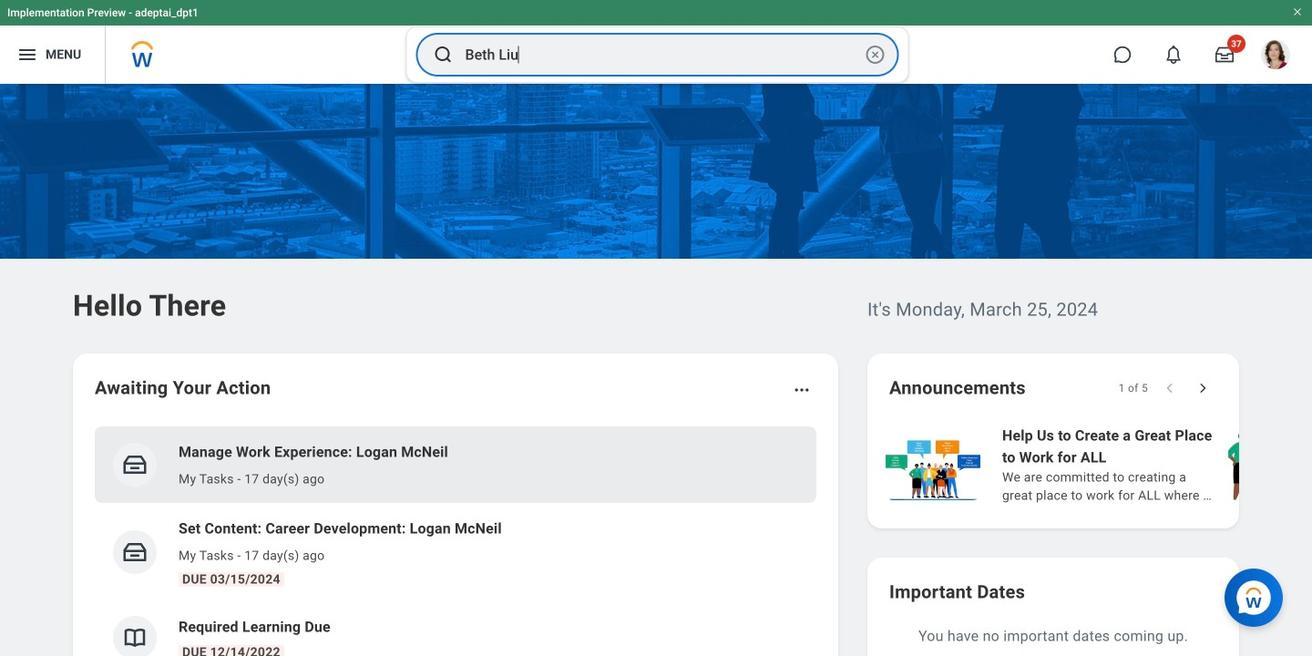 Task type: describe. For each thing, give the bounding box(es) containing it.
0 horizontal spatial list
[[95, 427, 817, 656]]

book open image
[[121, 624, 149, 652]]

1 horizontal spatial list
[[882, 423, 1313, 507]]

close environment banner image
[[1293, 6, 1304, 17]]

search image
[[433, 44, 454, 66]]

chevron left small image
[[1161, 379, 1180, 397]]

justify image
[[16, 44, 38, 66]]

related actions image
[[793, 381, 811, 399]]

2 inbox image from the top
[[121, 539, 149, 566]]



Task type: vqa. For each thing, say whether or not it's contained in the screenshot.
chevron left small IMAGE
yes



Task type: locate. For each thing, give the bounding box(es) containing it.
inbox large image
[[1216, 46, 1234, 64]]

notifications large image
[[1165, 46, 1183, 64]]

Search Workday  search field
[[465, 35, 861, 75]]

profile logan mcneil image
[[1262, 40, 1291, 73]]

0 vertical spatial inbox image
[[121, 451, 149, 479]]

banner
[[0, 0, 1313, 84]]

None search field
[[406, 26, 909, 83]]

x circle image
[[865, 44, 887, 66]]

status
[[1119, 381, 1149, 396]]

list
[[882, 423, 1313, 507], [95, 427, 817, 656]]

1 inbox image from the top
[[121, 451, 149, 479]]

1 vertical spatial inbox image
[[121, 539, 149, 566]]

list item
[[95, 427, 817, 503]]

inbox image
[[121, 451, 149, 479], [121, 539, 149, 566]]

main content
[[0, 84, 1313, 656]]

chevron right small image
[[1194, 379, 1213, 397]]



